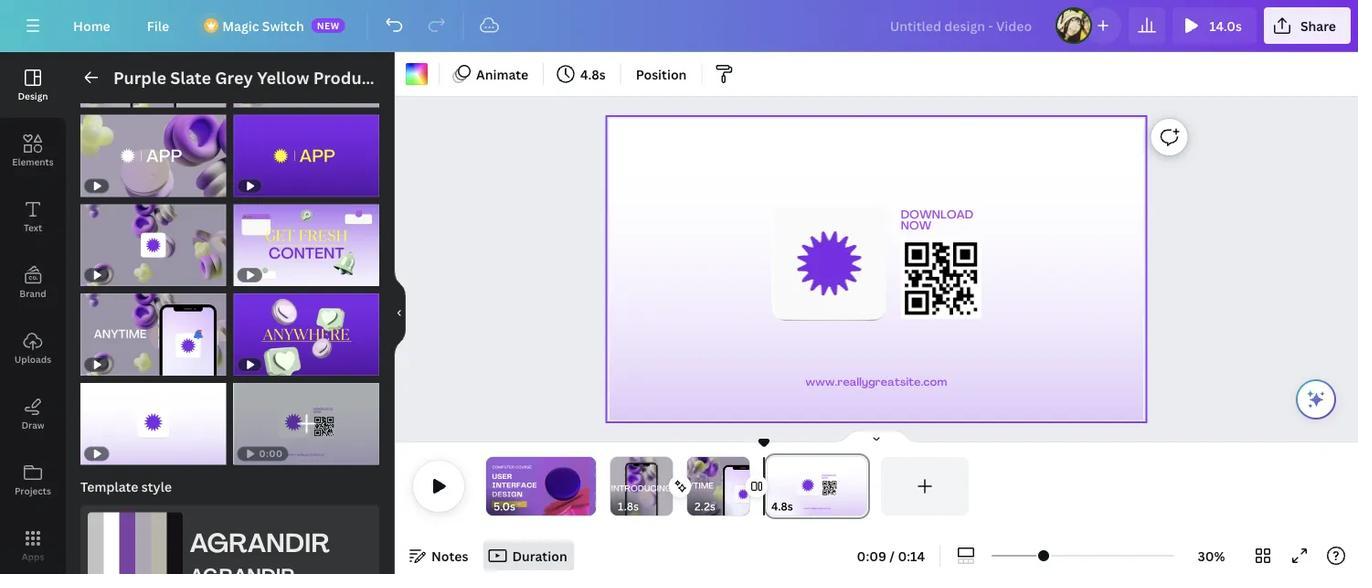 Task type: locate. For each thing, give the bounding box(es) containing it.
4.8s button left page title text field
[[772, 497, 793, 516]]

trimming, end edge slider left anytime at the bottom of the page
[[660, 457, 673, 516]]

4.8s left page title text field
[[772, 499, 793, 514]]

course up user interface design sign up now!
[[516, 466, 532, 470]]

trimming, end edge slider inside introducing button
[[660, 457, 673, 516]]

interface up now!
[[492, 482, 537, 489]]

4.8s button
[[551, 59, 613, 89], [772, 497, 793, 516]]

1 trimming, end edge slider from the left
[[583, 457, 596, 516]]

1 vertical spatial 4.8s
[[772, 499, 793, 514]]

1 horizontal spatial 4.8s
[[772, 499, 793, 514]]

computer up user interface design
[[596, 466, 618, 470]]

1 horizontal spatial course
[[619, 466, 635, 470]]

0 horizontal spatial interface
[[492, 482, 537, 489]]

purple slate grey yellow product launch video element
[[80, 26, 226, 108], [234, 26, 379, 108], [80, 115, 226, 197], [234, 115, 379, 197], [80, 204, 226, 286], [234, 204, 379, 286], [80, 294, 226, 376], [234, 294, 379, 376], [80, 383, 226, 465], [234, 383, 379, 465]]

1 horizontal spatial computer
[[596, 466, 618, 470]]

trimming, start edge slider inside anytime button
[[688, 457, 700, 516]]

2 interface from the left
[[596, 482, 641, 489]]

computer up user interface design sign up now!
[[492, 466, 515, 470]]

trimming, start edge slider for 1.8s
[[611, 457, 624, 516]]

computer course up user interface design sign up now!
[[492, 466, 532, 470]]

14.0s button
[[1173, 7, 1257, 44]]

magic switch
[[222, 17, 304, 34]]

trimming, end edge slider for 5.0s
[[583, 457, 596, 516]]

notes
[[432, 547, 469, 565]]

2 trimming, start edge slider from the left
[[611, 457, 624, 516]]

design up elements 'button'
[[18, 90, 48, 102]]

computer course up user interface design
[[596, 466, 635, 470]]

elements
[[12, 155, 54, 168]]

1 course from the left
[[516, 466, 532, 470]]

projects button
[[0, 447, 66, 513]]

product
[[313, 66, 378, 89]]

1 horizontal spatial user
[[596, 473, 616, 480]]

1 horizontal spatial interface
[[596, 482, 641, 489]]

0 horizontal spatial computer course
[[492, 466, 532, 470]]

course
[[516, 466, 532, 470], [619, 466, 635, 470]]

4.8s
[[581, 65, 606, 83], [772, 499, 793, 514]]

interface for user interface design
[[596, 482, 641, 489]]

user inside user interface design sign up now!
[[492, 473, 512, 480]]

trimming, end edge slider
[[583, 457, 596, 516], [660, 457, 673, 516], [737, 457, 750, 516], [854, 457, 871, 516]]

interface
[[492, 482, 537, 489], [596, 482, 641, 489]]

trimming, end edge slider left 1.8s
[[583, 457, 596, 516]]

#ffffff image
[[406, 63, 428, 85]]

share
[[1301, 17, 1337, 34]]

4 trimming, start edge slider from the left
[[764, 457, 781, 516]]

trimming, start edge slider
[[486, 457, 499, 516], [611, 457, 624, 516], [688, 457, 700, 516], [764, 457, 781, 516]]

user up sign on the left of page
[[492, 473, 512, 480]]

2 computer course from the left
[[596, 466, 635, 470]]

trimming, start edge slider for 5.0s
[[486, 457, 499, 516]]

computer course
[[492, 466, 532, 470], [596, 466, 635, 470]]

14.0s
[[1210, 17, 1243, 34]]

/
[[890, 547, 895, 565]]

share button
[[1265, 7, 1352, 44]]

1 trimming, start edge slider from the left
[[486, 457, 499, 516]]

trimming, end edge slider down hide pages image
[[854, 457, 871, 516]]

0 horizontal spatial computer
[[492, 466, 515, 470]]

purple
[[113, 66, 166, 89]]

design inside user interface design sign up now!
[[492, 491, 523, 498]]

course up user interface design
[[619, 466, 635, 470]]

download
[[901, 210, 974, 222]]

user inside user interface design
[[596, 473, 616, 480]]

user up introducing
[[596, 473, 616, 480]]

user for user interface design
[[596, 473, 616, 480]]

1 user from the left
[[492, 473, 512, 480]]

duration button
[[483, 541, 575, 571]]

0 horizontal spatial 4.8s
[[581, 65, 606, 83]]

file
[[147, 17, 169, 34]]

2 horizontal spatial design
[[596, 491, 626, 498]]

introducing button
[[590, 457, 694, 530]]

1 horizontal spatial 4.8s button
[[772, 497, 793, 516]]

0 vertical spatial 4.8s button
[[551, 59, 613, 89]]

2 course from the left
[[619, 466, 635, 470]]

2 user from the left
[[596, 473, 616, 480]]

4.8s button left position
[[551, 59, 613, 89]]

download now
[[901, 210, 974, 233]]

user interface design
[[596, 473, 641, 498]]

design inside user interface design
[[596, 491, 626, 498]]

interface up 1.8s
[[596, 482, 641, 489]]

purple slate grey yellow product launch video element containing 0:00
[[234, 383, 379, 465]]

1.8s button
[[618, 497, 639, 516]]

interface for user interface design sign up now!
[[492, 482, 537, 489]]

5.0s button
[[494, 497, 516, 516]]

launch
[[382, 66, 441, 89]]

3 trimming, end edge slider from the left
[[737, 457, 750, 516]]

hide pages image
[[833, 430, 921, 444]]

design
[[18, 90, 48, 102], [492, 491, 523, 498], [596, 491, 626, 498]]

trimming, start edge slider inside introducing button
[[611, 457, 624, 516]]

2 computer from the left
[[596, 466, 618, 470]]

draw
[[21, 419, 44, 431]]

yellow
[[257, 66, 310, 89]]

home link
[[59, 7, 125, 44]]

now
[[901, 221, 932, 233]]

slate
[[170, 66, 211, 89]]

30% button
[[1182, 541, 1242, 571]]

1 horizontal spatial design
[[492, 491, 523, 498]]

0 horizontal spatial user
[[492, 473, 512, 480]]

trimming, end edge slider right 2.2s
[[737, 457, 750, 516]]

1 vertical spatial 4.8s button
[[772, 497, 793, 516]]

0:00
[[259, 448, 283, 460]]

trimming, end edge slider inside anytime button
[[737, 457, 750, 516]]

1 interface from the left
[[492, 482, 537, 489]]

0 vertical spatial 4.8s
[[581, 65, 606, 83]]

purple slate grey yellow product launch video
[[113, 66, 491, 89]]

design up 1.8s
[[596, 491, 626, 498]]

2.2s
[[695, 499, 716, 514]]

new
[[317, 19, 340, 32]]

animate button
[[447, 59, 536, 89]]

template style
[[80, 478, 172, 496]]

text
[[24, 221, 42, 234]]

position
[[636, 65, 687, 83]]

0 horizontal spatial design
[[18, 90, 48, 102]]

1 horizontal spatial computer course
[[596, 466, 635, 470]]

4.8s left position popup button on the top of page
[[581, 65, 606, 83]]

3 trimming, start edge slider from the left
[[688, 457, 700, 516]]

0 horizontal spatial course
[[516, 466, 532, 470]]

up
[[507, 503, 512, 506]]

2 trimming, end edge slider from the left
[[660, 457, 673, 516]]

1.8s
[[618, 499, 639, 514]]

design up up
[[492, 491, 523, 498]]

4 trimming, end edge slider from the left
[[854, 457, 871, 516]]

user
[[492, 473, 512, 480], [596, 473, 616, 480]]

design inside button
[[18, 90, 48, 102]]

style
[[141, 478, 172, 496]]

computer
[[492, 466, 515, 470], [596, 466, 618, 470]]

sign
[[498, 503, 507, 506]]



Task type: describe. For each thing, give the bounding box(es) containing it.
main menu bar
[[0, 0, 1359, 52]]

elements button
[[0, 118, 66, 184]]

1 computer course from the left
[[492, 466, 532, 470]]

draw button
[[0, 381, 66, 447]]

grey
[[215, 66, 253, 89]]

0:14
[[898, 547, 925, 565]]

file button
[[132, 7, 184, 44]]

0:09
[[857, 547, 887, 565]]

2.2s button
[[695, 497, 716, 516]]

home
[[73, 17, 110, 34]]

apps
[[22, 550, 44, 563]]

side panel tab list
[[0, 52, 66, 574]]

animate
[[476, 65, 529, 83]]

0 horizontal spatial 4.8s button
[[551, 59, 613, 89]]

user for user interface design sign up now!
[[492, 473, 512, 480]]

Page title text field
[[801, 497, 809, 516]]

trimming, end edge slider for 2.2s
[[737, 457, 750, 516]]

agrandir button
[[80, 505, 379, 574]]

www.reallygreatsite.com
[[806, 377, 948, 389]]

magic
[[222, 17, 259, 34]]

user interface design sign up now!
[[492, 473, 537, 506]]

hide image
[[394, 269, 406, 357]]

0:09 / 0:14
[[857, 547, 925, 565]]

design for user interface design sign up now!
[[492, 491, 523, 498]]

uploads button
[[0, 315, 66, 381]]

duration
[[512, 547, 568, 565]]

30%
[[1198, 547, 1226, 565]]

agrandir
[[190, 533, 330, 559]]

5.0s
[[494, 499, 516, 514]]

brand button
[[0, 250, 66, 315]]

Design title text field
[[876, 7, 1049, 44]]

1 computer from the left
[[492, 466, 515, 470]]

template
[[80, 478, 138, 496]]

uploads
[[14, 353, 51, 365]]

anytime
[[676, 483, 714, 491]]

text button
[[0, 184, 66, 250]]

now!
[[512, 503, 521, 506]]

video
[[445, 66, 491, 89]]

notes button
[[402, 541, 476, 571]]

apps button
[[0, 513, 66, 574]]

design button
[[0, 52, 66, 118]]

projects
[[15, 485, 51, 497]]

introducing
[[611, 485, 673, 493]]

anytime button
[[667, 457, 771, 549]]

position button
[[629, 59, 694, 89]]

switch
[[262, 17, 304, 34]]

canva assistant image
[[1306, 389, 1328, 411]]

design for user interface design
[[596, 491, 626, 498]]

brand
[[19, 287, 46, 299]]

trimming, end edge slider for 1.8s
[[660, 457, 673, 516]]

trimming, start edge slider for 2.2s
[[688, 457, 700, 516]]



Task type: vqa. For each thing, say whether or not it's contained in the screenshot.
the "3"
no



